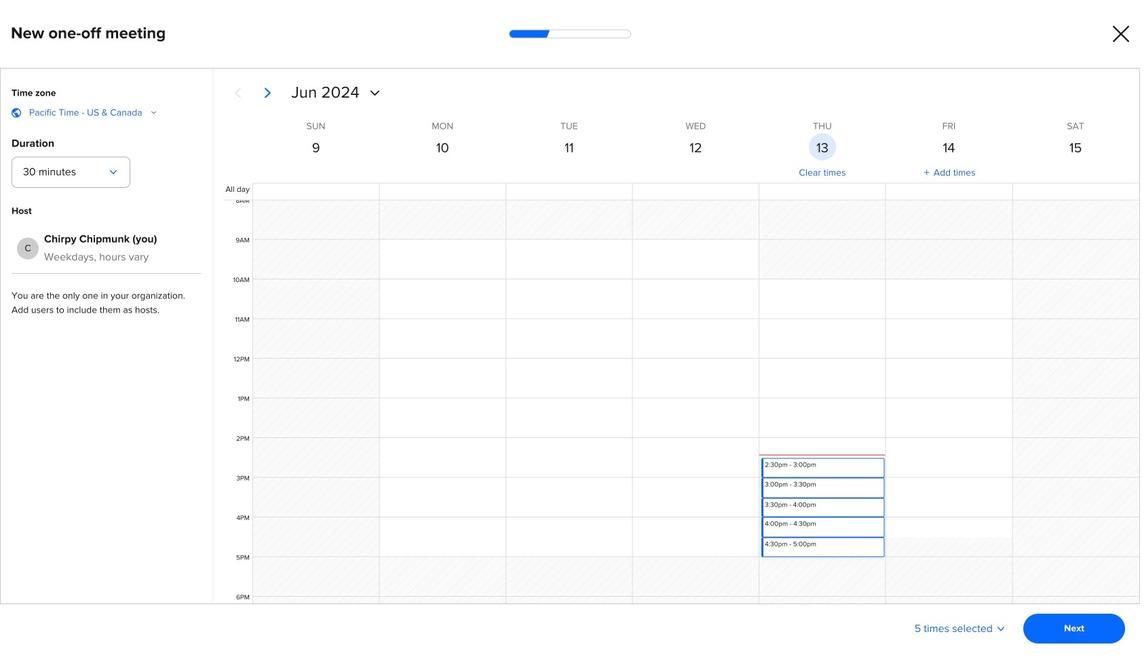 Task type: describe. For each thing, give the bounding box(es) containing it.
Time zone button
[[12, 106, 158, 120]]

2 row from the top
[[223, 184, 1140, 200]]

1 row from the top
[[223, 118, 1140, 183]]



Task type: vqa. For each thing, say whether or not it's contained in the screenshot.
Search... FIELD
no



Task type: locate. For each thing, give the bounding box(es) containing it.
Find event types field
[[365, 119, 532, 150]]

main navigation element
[[0, 0, 177, 654]]

None search field
[[365, 119, 532, 150]]

grid
[[223, 0, 1140, 654]]

progress bar image
[[503, 15, 550, 54]]

row group
[[223, 0, 1140, 654]]

row
[[223, 118, 1140, 183], [223, 184, 1140, 200]]

progress bar progress bar
[[503, 15, 631, 54]]

calendly image
[[38, 16, 105, 35]]

None button
[[12, 157, 130, 188]]



